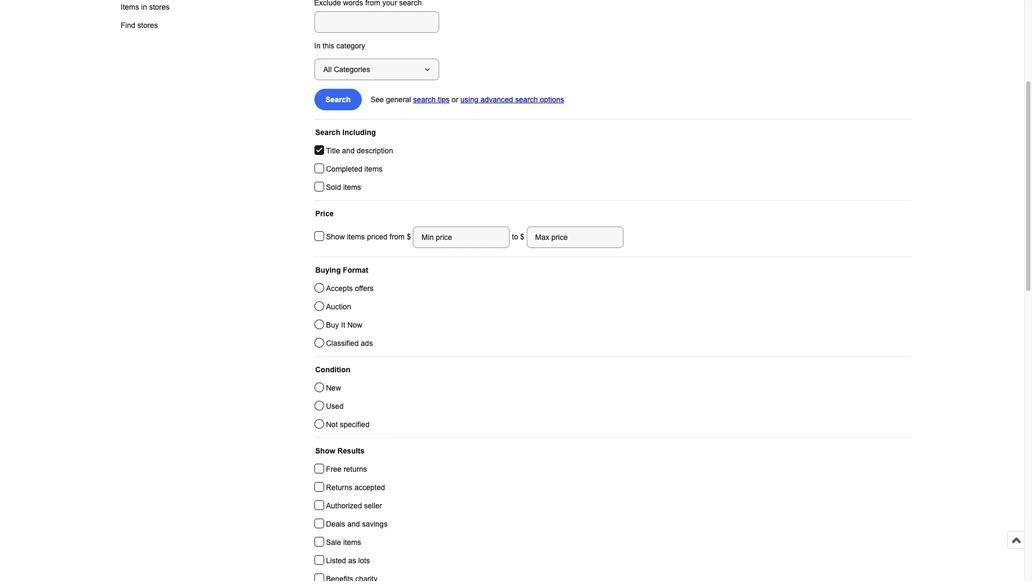 Task type: describe. For each thing, give the bounding box(es) containing it.
classified
[[326, 339, 359, 348]]

options
[[540, 95, 565, 104]]

title
[[326, 146, 340, 155]]

authorized seller
[[326, 501, 382, 510]]

returns
[[344, 465, 367, 473]]

accepts offers
[[326, 284, 374, 293]]

completed
[[326, 165, 363, 173]]

ads
[[361, 339, 373, 348]]

items for show
[[347, 232, 365, 241]]

to $
[[510, 232, 527, 241]]

it
[[341, 321, 346, 329]]

find
[[121, 21, 135, 30]]

and for deals
[[348, 520, 360, 528]]

items for sold
[[343, 183, 361, 192]]

not specified
[[326, 420, 370, 429]]

using
[[461, 95, 479, 104]]

sale items
[[326, 538, 361, 547]]

authorized
[[326, 501, 362, 510]]

2 $ from the left
[[521, 232, 525, 241]]

in this category
[[314, 41, 366, 50]]

listed as lots
[[326, 556, 370, 565]]

see general search tips or using advanced search options
[[371, 95, 565, 104]]

returns
[[326, 483, 353, 492]]

show results
[[316, 447, 365, 455]]

buy
[[326, 321, 339, 329]]

search including
[[316, 128, 376, 137]]

lots
[[359, 556, 370, 565]]

title and description
[[326, 146, 393, 155]]

items in stores link
[[112, 0, 196, 16]]

items
[[121, 3, 139, 12]]

format
[[343, 266, 369, 274]]

using advanced search options link
[[461, 95, 565, 104]]

in
[[141, 3, 147, 12]]

or
[[452, 95, 459, 104]]

specified
[[340, 420, 370, 429]]

free
[[326, 465, 342, 473]]

general
[[386, 95, 411, 104]]

savings
[[362, 520, 388, 528]]

offers
[[355, 284, 374, 293]]

results
[[338, 447, 365, 455]]

Enter minimum price range value, $ text field
[[413, 226, 510, 248]]

deals
[[326, 520, 346, 528]]

search for search
[[326, 95, 351, 104]]

and for title
[[342, 146, 355, 155]]

listed
[[326, 556, 346, 565]]

now
[[348, 321, 363, 329]]

1 search from the left
[[413, 95, 436, 104]]

search for search including
[[316, 128, 341, 137]]

sold
[[326, 183, 341, 192]]

description
[[357, 146, 393, 155]]

returns accepted
[[326, 483, 385, 492]]



Task type: locate. For each thing, give the bounding box(es) containing it.
stores
[[149, 3, 170, 12], [138, 21, 158, 30]]

items in stores
[[121, 3, 170, 12]]

1 vertical spatial show
[[316, 447, 336, 455]]

category
[[337, 41, 366, 50]]

items left priced
[[347, 232, 365, 241]]

show
[[326, 232, 345, 241], [316, 447, 336, 455]]

search button
[[314, 89, 362, 110]]

0 horizontal spatial search
[[413, 95, 436, 104]]

completed items
[[326, 165, 383, 173]]

items for completed
[[365, 165, 383, 173]]

$
[[407, 232, 413, 241], [521, 232, 525, 241]]

find stores
[[121, 21, 158, 30]]

2 search from the left
[[516, 95, 538, 104]]

and right the deals on the left bottom
[[348, 520, 360, 528]]

1 vertical spatial search
[[316, 128, 341, 137]]

search up title on the top
[[316, 128, 341, 137]]

1 horizontal spatial search
[[516, 95, 538, 104]]

Exclude words from your search text field
[[314, 11, 439, 33]]

and
[[342, 146, 355, 155], [348, 520, 360, 528]]

items down description
[[365, 165, 383, 173]]

classified ads
[[326, 339, 373, 348]]

new
[[326, 384, 341, 392]]

used
[[326, 402, 344, 410]]

1 $ from the left
[[407, 232, 413, 241]]

accepted
[[355, 483, 385, 492]]

0 vertical spatial and
[[342, 146, 355, 155]]

find stores link
[[112, 16, 196, 35]]

to
[[512, 232, 519, 241]]

accepts
[[326, 284, 353, 293]]

items for sale
[[343, 538, 361, 547]]

search up search including
[[326, 95, 351, 104]]

not
[[326, 420, 338, 429]]

1 horizontal spatial $
[[521, 232, 525, 241]]

deals and savings
[[326, 520, 388, 528]]

this
[[323, 41, 335, 50]]

and right title on the top
[[342, 146, 355, 155]]

search tips link
[[413, 95, 450, 104]]

price
[[316, 209, 334, 218]]

from
[[390, 232, 405, 241]]

show for show items priced from
[[326, 232, 345, 241]]

items up as
[[343, 538, 361, 547]]

$ right to
[[521, 232, 525, 241]]

show for show results
[[316, 447, 336, 455]]

see
[[371, 95, 384, 104]]

0 horizontal spatial $
[[407, 232, 413, 241]]

free returns
[[326, 465, 367, 473]]

search inside search button
[[326, 95, 351, 104]]

sale
[[326, 538, 341, 547]]

auction
[[326, 302, 351, 311]]

condition
[[316, 365, 351, 374]]

items down completed items at the top left of page
[[343, 183, 361, 192]]

items
[[365, 165, 383, 173], [343, 183, 361, 192], [347, 232, 365, 241], [343, 538, 361, 547]]

including
[[343, 128, 376, 137]]

advanced
[[481, 95, 514, 104]]

$ right from
[[407, 232, 413, 241]]

in
[[314, 41, 321, 50]]

Enter maximum price range value, $ text field
[[527, 226, 624, 248]]

1 vertical spatial and
[[348, 520, 360, 528]]

stores down items in stores link
[[138, 21, 158, 30]]

show down price
[[326, 232, 345, 241]]

0 vertical spatial show
[[326, 232, 345, 241]]

buying format
[[316, 266, 369, 274]]

buy it now
[[326, 321, 363, 329]]

show up free
[[316, 447, 336, 455]]

stores right 'in'
[[149, 3, 170, 12]]

search
[[326, 95, 351, 104], [316, 128, 341, 137]]

search left tips
[[413, 95, 436, 104]]

1 vertical spatial stores
[[138, 21, 158, 30]]

priced
[[367, 232, 388, 241]]

as
[[348, 556, 356, 565]]

0 vertical spatial search
[[326, 95, 351, 104]]

show items priced from
[[326, 232, 407, 241]]

sold items
[[326, 183, 361, 192]]

tips
[[438, 95, 450, 104]]

search
[[413, 95, 436, 104], [516, 95, 538, 104]]

seller
[[364, 501, 382, 510]]

0 vertical spatial stores
[[149, 3, 170, 12]]

search left options
[[516, 95, 538, 104]]

buying
[[316, 266, 341, 274]]



Task type: vqa. For each thing, say whether or not it's contained in the screenshot.
& related to Help
no



